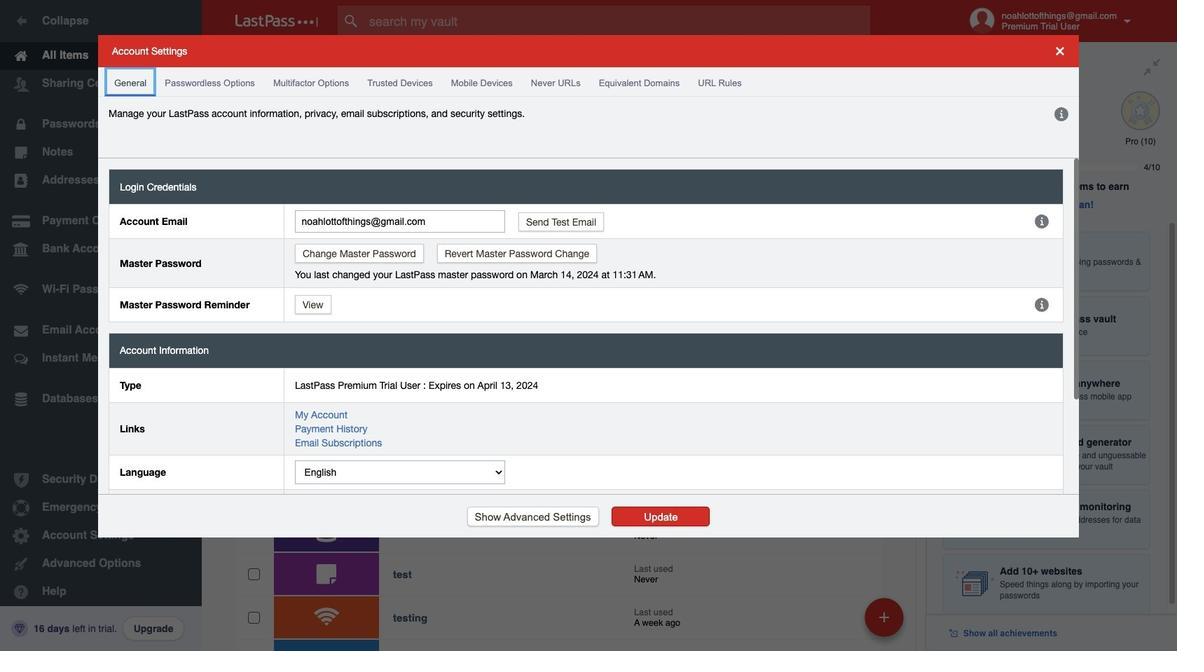 Task type: vqa. For each thing, say whether or not it's contained in the screenshot.
Main navigation NAVIGATION
yes



Task type: describe. For each thing, give the bounding box(es) containing it.
new item image
[[880, 612, 890, 622]]

main navigation navigation
[[0, 0, 202, 651]]

Search search field
[[338, 6, 898, 36]]

new item navigation
[[860, 594, 913, 651]]



Task type: locate. For each thing, give the bounding box(es) containing it.
search my vault text field
[[338, 6, 898, 36]]

lastpass image
[[236, 15, 318, 27]]

vault options navigation
[[202, 42, 927, 84]]



